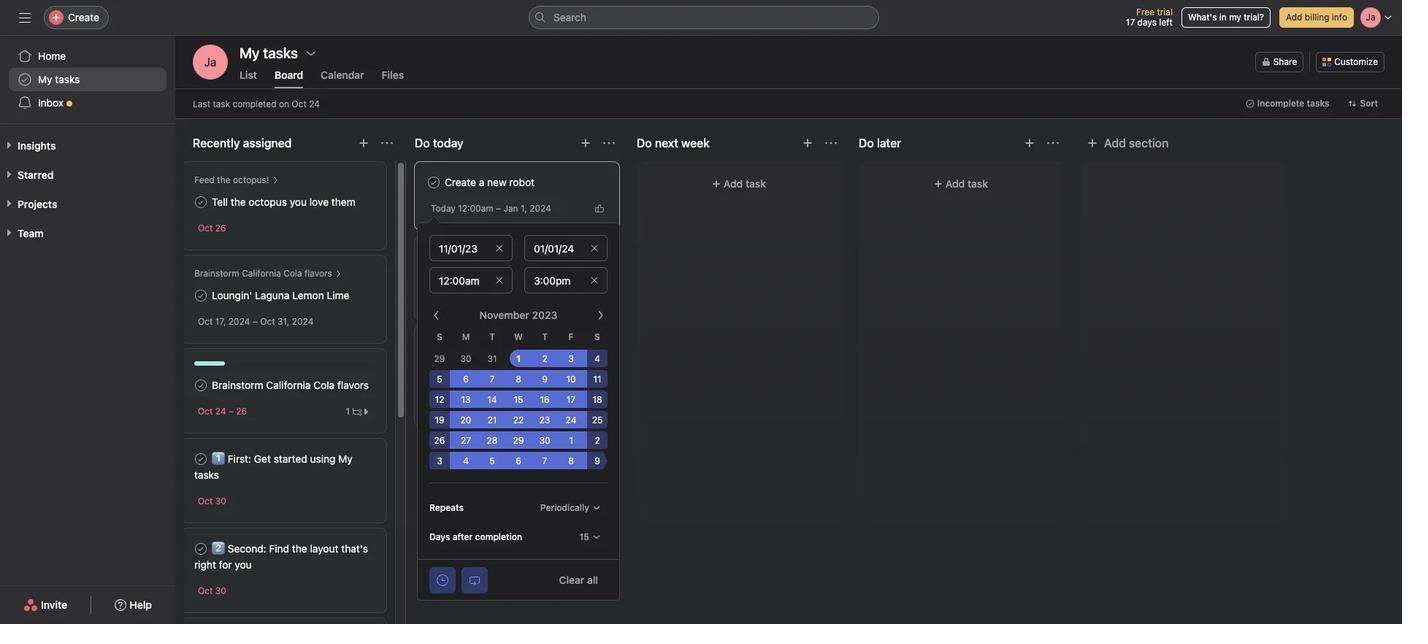 Task type: describe. For each thing, give the bounding box(es) containing it.
completed image for brainstorm california cola flavors
[[192, 377, 210, 395]]

12,
[[448, 293, 460, 304]]

0 horizontal spatial add task button
[[415, 432, 620, 458]]

repeats
[[430, 503, 464, 514]]

completed image for 1️⃣ first: get started using my tasks
[[192, 451, 210, 468]]

completed image for 2️⃣ second: find the layout that's right for you
[[192, 541, 210, 558]]

30 down '1️⃣'
[[215, 496, 226, 507]]

1️⃣
[[212, 453, 225, 465]]

1,
[[521, 203, 527, 214]]

oct up '1️⃣'
[[198, 406, 213, 417]]

with
[[517, 356, 536, 368]]

files link
[[382, 69, 404, 88]]

2 horizontal spatial 24
[[566, 415, 577, 426]]

1 vertical spatial brainstorm california cola flavors
[[212, 379, 369, 392]]

free trial 17 days left
[[1126, 7, 1173, 28]]

m
[[462, 332, 470, 343]]

days
[[430, 532, 450, 543]]

add task image for do later
[[1024, 137, 1036, 149]]

customize button
[[1317, 52, 1385, 72]]

board link
[[275, 69, 303, 88]]

1 horizontal spatial 25
[[592, 415, 603, 426]]

0 vertical spatial 29
[[434, 354, 445, 365]]

1 horizontal spatial 1
[[516, 354, 521, 365]]

sort
[[1361, 98, 1379, 109]]

my tasks link
[[9, 68, 167, 91]]

tasks inside 1️⃣ first: get started using my tasks
[[194, 469, 219, 481]]

previous month image
[[431, 310, 443, 321]]

1 horizontal spatial 7
[[543, 456, 548, 467]]

1 t from the left
[[490, 332, 495, 343]]

clear all
[[559, 574, 598, 586]]

1 inside button
[[346, 406, 350, 417]]

oct down '1️⃣'
[[198, 496, 213, 507]]

28
[[487, 435, 498, 446]]

search list box
[[529, 6, 880, 29]]

1 horizontal spatial flavors
[[337, 379, 369, 392]]

1 vertical spatial jan
[[431, 293, 446, 304]]

0 horizontal spatial flavors
[[305, 268, 332, 279]]

left
[[1160, 17, 1173, 28]]

team
[[427, 372, 451, 384]]

1 vertical spatial brainstorm
[[212, 379, 263, 392]]

section
[[1129, 137, 1169, 150]]

f
[[569, 332, 574, 343]]

oct down 'right'
[[198, 586, 213, 597]]

trial
[[1158, 7, 1173, 18]]

remove image for start time 'text field'
[[495, 276, 504, 285]]

oct 30 for tasks
[[198, 496, 226, 507]]

oct 26 button
[[198, 223, 226, 234]]

completion
[[475, 532, 523, 543]]

calendar
[[321, 69, 364, 81]]

2 t from the left
[[542, 332, 548, 343]]

list link
[[240, 69, 257, 88]]

incomplete tasks
[[1258, 98, 1330, 109]]

octopus!
[[233, 175, 269, 186]]

you inside 2️⃣ second: find the layout that's right for you
[[235, 559, 252, 571]]

incomplete
[[1258, 98, 1305, 109]]

the right the feed
[[217, 175, 231, 186]]

create for create
[[68, 11, 99, 23]]

w
[[514, 332, 523, 343]]

days
[[1138, 17, 1157, 28]]

show options image
[[305, 47, 317, 59]]

0 vertical spatial 3
[[569, 354, 574, 365]]

oct 24 – 26
[[198, 406, 247, 417]]

customize
[[1335, 56, 1379, 67]]

insights button
[[0, 139, 56, 153]]

my inside global element
[[38, 73, 52, 85]]

0 horizontal spatial 17
[[567, 395, 576, 405]]

30 down m on the left
[[461, 354, 472, 365]]

2 horizontal spatial 26
[[434, 435, 445, 446]]

the inside brand meeting with the marketing team
[[539, 356, 554, 368]]

what's in my trial?
[[1189, 12, 1265, 23]]

1 horizontal spatial 24
[[309, 98, 320, 109]]

0 horizontal spatial 24
[[215, 406, 226, 417]]

– for oct 24 – 26
[[229, 406, 234, 417]]

2024 right 17,
[[229, 316, 250, 327]]

1 vertical spatial 5
[[490, 456, 495, 467]]

oct up 19
[[431, 399, 446, 410]]

november 2023 button
[[470, 302, 582, 329]]

incomplete tasks button
[[1240, 94, 1337, 114]]

find inside 2️⃣ second: find the layout that's right for you
[[269, 543, 289, 555]]

add section button
[[1081, 130, 1175, 156]]

add task image for do today
[[580, 137, 592, 149]]

– for today 12:00am – jan 1, 2024
[[496, 203, 501, 214]]

inbox
[[38, 96, 64, 109]]

1 horizontal spatial 9
[[595, 456, 600, 467]]

team button
[[0, 226, 44, 241]]

0 horizontal spatial add task
[[502, 438, 544, 451]]

0 horizontal spatial 15
[[514, 395, 523, 405]]

0 vertical spatial 7
[[490, 374, 495, 385]]

a
[[479, 176, 485, 188]]

tasks for incomplete tasks
[[1307, 98, 1330, 109]]

november 2023
[[480, 309, 558, 321]]

16
[[540, 395, 550, 405]]

1 vertical spatial california
[[266, 379, 311, 392]]

team
[[18, 227, 44, 240]]

layout
[[310, 543, 339, 555]]

after
[[453, 532, 473, 543]]

0 vertical spatial brainstorm california cola flavors
[[194, 268, 332, 279]]

clear
[[559, 574, 585, 586]]

create button
[[44, 6, 109, 29]]

completed checkbox for create a new robot
[[425, 174, 443, 191]]

1 s from the left
[[437, 332, 443, 343]]

the inside 2️⃣ second: find the layout that's right for you
[[292, 543, 307, 555]]

0 vertical spatial 6
[[463, 374, 469, 385]]

completed checkbox for brainstorm california cola flavors
[[192, 377, 210, 395]]

do later
[[859, 137, 902, 150]]

2 vertical spatial 1
[[569, 435, 573, 446]]

12:00am
[[458, 203, 494, 214]]

31,
[[278, 316, 290, 327]]

clear start date image
[[495, 244, 504, 253]]

ja button
[[193, 45, 228, 80]]

add billing info
[[1287, 12, 1348, 23]]

1 vertical spatial 27
[[461, 435, 471, 446]]

completed image for create a new robot
[[425, 174, 443, 191]]

free
[[1137, 7, 1155, 18]]

completed checkbox for find objective
[[425, 264, 443, 281]]

add section
[[1105, 137, 1169, 150]]

home
[[38, 50, 66, 62]]

get
[[254, 453, 271, 465]]

completed image for loungin' laguna lemon lime
[[192, 287, 210, 305]]

oct 30 for right
[[198, 586, 226, 597]]

my tasks
[[240, 45, 298, 61]]

recently assigned
[[193, 137, 292, 150]]

2023
[[532, 309, 558, 321]]

completed checkbox for 1️⃣ first: get started using my tasks
[[192, 451, 210, 468]]

Due date text field
[[525, 235, 608, 262]]

0 vertical spatial brainstorm
[[194, 268, 239, 279]]

info
[[1332, 12, 1348, 23]]

15 button
[[573, 527, 608, 548]]

the right the tell
[[231, 196, 246, 208]]

add for add task button associated with do next week
[[724, 178, 743, 190]]

13
[[461, 395, 471, 405]]

add task button for do next week
[[646, 171, 833, 197]]

2024 right 1,
[[530, 203, 551, 214]]

using
[[310, 453, 336, 465]]

0 vertical spatial 5
[[437, 374, 443, 385]]

1️⃣ first: get started using my tasks
[[194, 453, 353, 481]]

oct 30 button for tasks
[[198, 496, 226, 507]]

add task button for do later
[[868, 171, 1055, 197]]

0 vertical spatial jan
[[504, 203, 518, 214]]

do today
[[415, 137, 464, 150]]

23
[[540, 415, 550, 426]]

robot
[[510, 176, 535, 188]]

second:
[[228, 543, 266, 555]]

add task image for recently assigned
[[358, 137, 370, 149]]

brand meeting with the marketing team
[[427, 356, 604, 384]]



Task type: locate. For each thing, give the bounding box(es) containing it.
completed checkbox for 2️⃣ second: find the layout that's right for you
[[192, 541, 210, 558]]

completed image
[[192, 194, 210, 211], [425, 264, 443, 281], [192, 377, 210, 395], [192, 451, 210, 468]]

completed image
[[425, 174, 443, 191], [192, 287, 210, 305], [425, 354, 443, 371], [192, 541, 210, 558]]

1 horizontal spatial 2
[[595, 435, 600, 446]]

0 vertical spatial 8
[[516, 374, 522, 385]]

0 horizontal spatial 29
[[434, 354, 445, 365]]

0 vertical spatial tasks
[[55, 73, 80, 85]]

0 horizontal spatial cola
[[284, 268, 302, 279]]

0 vertical spatial my
[[38, 73, 52, 85]]

1 horizontal spatial 29
[[513, 435, 524, 446]]

0 horizontal spatial add task image
[[580, 137, 592, 149]]

last
[[193, 98, 210, 109]]

set to repeat image
[[469, 575, 481, 586]]

2 horizontal spatial add task button
[[868, 171, 1055, 197]]

find right "second:"
[[269, 543, 289, 555]]

more section actions image for do later
[[1048, 137, 1059, 149]]

loungin'
[[212, 289, 252, 302]]

0 horizontal spatial 26
[[215, 223, 226, 234]]

add task for do later
[[946, 178, 989, 190]]

1 horizontal spatial 6
[[516, 456, 522, 467]]

completed checkbox up the team
[[425, 354, 443, 371]]

completed image left loungin'
[[192, 287, 210, 305]]

1 horizontal spatial t
[[542, 332, 548, 343]]

add task for do next week
[[724, 178, 766, 190]]

10
[[567, 374, 576, 385]]

1 button
[[342, 404, 374, 419]]

9 up the 16
[[542, 374, 548, 385]]

2 horizontal spatial add task
[[946, 178, 989, 190]]

add task image left the do
[[580, 137, 592, 149]]

remove image down 'clear start date' image
[[495, 276, 504, 285]]

completed image left the tell
[[192, 194, 210, 211]]

1 vertical spatial 4
[[463, 456, 469, 467]]

3 down 19
[[437, 456, 443, 467]]

what's in my trial? button
[[1182, 7, 1271, 28]]

t up 31
[[490, 332, 495, 343]]

them
[[332, 196, 356, 208]]

0 horizontal spatial completed checkbox
[[192, 541, 210, 558]]

add time image
[[437, 575, 449, 586]]

brainstorm up the oct 24 – 26
[[212, 379, 263, 392]]

17 inside free trial 17 days left
[[1126, 17, 1135, 28]]

29 up the team
[[434, 354, 445, 365]]

1 vertical spatial oct 30
[[198, 586, 226, 597]]

2 horizontal spatial 1
[[569, 435, 573, 446]]

27 down 20
[[461, 435, 471, 446]]

1 vertical spatial 6
[[516, 456, 522, 467]]

0 vertical spatial 9
[[542, 374, 548, 385]]

3 more section actions image from the left
[[1048, 137, 1059, 149]]

6 down 22
[[516, 456, 522, 467]]

12
[[435, 395, 444, 405]]

jan 12, 2024 button
[[431, 293, 484, 304]]

1 add task image from the left
[[358, 137, 370, 149]]

– left 31,
[[253, 316, 258, 327]]

1 vertical spatial oct 30 button
[[198, 586, 226, 597]]

1 horizontal spatial my
[[338, 453, 353, 465]]

add task button
[[646, 171, 833, 197], [868, 171, 1055, 197], [415, 432, 620, 458]]

completed image up 'right'
[[192, 541, 210, 558]]

california down 31,
[[266, 379, 311, 392]]

1 horizontal spatial remove image
[[590, 276, 599, 285]]

help button
[[105, 593, 161, 619]]

2 vertical spatial tasks
[[194, 469, 219, 481]]

8
[[516, 374, 522, 385], [569, 456, 574, 467]]

3 up 10
[[569, 354, 574, 365]]

feed
[[194, 175, 215, 186]]

more section actions image for do next week
[[826, 137, 837, 149]]

1 vertical spatial 26
[[236, 406, 247, 417]]

1 vertical spatial completed checkbox
[[192, 541, 210, 558]]

completed checkbox left loungin'
[[192, 287, 210, 305]]

california up the laguna
[[242, 268, 281, 279]]

billing
[[1305, 12, 1330, 23]]

6 down brand
[[463, 374, 469, 385]]

2 oct 30 from the top
[[198, 586, 226, 597]]

create left a
[[445, 176, 476, 188]]

2 vertical spatial 26
[[434, 435, 445, 446]]

create a new robot
[[445, 176, 535, 188]]

0 horizontal spatial remove image
[[495, 276, 504, 285]]

tasks inside global element
[[55, 73, 80, 85]]

0 horizontal spatial jan
[[431, 293, 446, 304]]

meeting
[[476, 356, 514, 368]]

9 up periodically popup button
[[595, 456, 600, 467]]

marketing
[[557, 356, 604, 368]]

1 horizontal spatial 8
[[569, 456, 574, 467]]

0 horizontal spatial add task image
[[358, 137, 370, 149]]

21
[[488, 415, 497, 426]]

tasks for my tasks
[[55, 73, 80, 85]]

completed checkbox left the tell
[[192, 194, 210, 211]]

– up first:
[[229, 406, 234, 417]]

26
[[215, 223, 226, 234], [236, 406, 247, 417], [434, 435, 445, 446]]

Due time text field
[[525, 267, 608, 294]]

files
[[382, 69, 404, 81]]

add task image
[[358, 137, 370, 149], [1024, 137, 1036, 149]]

create inside dropdown button
[[68, 11, 99, 23]]

– up 20
[[462, 399, 467, 410]]

completed checkbox for tell the octopus you love them
[[192, 194, 210, 211]]

1 vertical spatial 1
[[346, 406, 350, 417]]

15 up 22
[[514, 395, 523, 405]]

add for add section button
[[1105, 137, 1126, 150]]

30 down 23
[[540, 435, 551, 446]]

1 oct 30 from the top
[[198, 496, 226, 507]]

9
[[542, 374, 548, 385], [595, 456, 600, 467]]

starred button
[[0, 168, 54, 183]]

global element
[[0, 36, 175, 123]]

invite
[[41, 599, 67, 611]]

create for create a new robot
[[445, 176, 476, 188]]

projects button
[[0, 197, 57, 212]]

remove image
[[495, 276, 504, 285], [590, 276, 599, 285]]

Completed checkbox
[[425, 264, 443, 281], [192, 541, 210, 558]]

my tasks
[[38, 73, 80, 85]]

find up "12,"
[[445, 266, 465, 278]]

oct left 17,
[[198, 316, 213, 327]]

today
[[431, 203, 456, 214]]

2️⃣ second: find the layout that's right for you
[[194, 543, 368, 571]]

2 s from the left
[[595, 332, 600, 343]]

brainstorm up loungin'
[[194, 268, 239, 279]]

completed image up today
[[425, 174, 443, 191]]

17 down 10
[[567, 395, 576, 405]]

add task image for do next week
[[802, 137, 814, 149]]

1 vertical spatial flavors
[[337, 379, 369, 392]]

1 vertical spatial my
[[338, 453, 353, 465]]

0 horizontal spatial 4
[[463, 456, 469, 467]]

last task completed on oct 24
[[193, 98, 320, 109]]

5
[[437, 374, 443, 385], [490, 456, 495, 467]]

tasks right incomplete
[[1307, 98, 1330, 109]]

oct 30 button down 'right'
[[198, 586, 226, 597]]

0 vertical spatial 26
[[215, 223, 226, 234]]

17,
[[215, 316, 226, 327]]

my up inbox
[[38, 73, 52, 85]]

ja
[[204, 56, 217, 69]]

days after completion
[[430, 532, 523, 543]]

1 vertical spatial cola
[[314, 379, 335, 392]]

my inside 1️⃣ first: get started using my tasks
[[338, 453, 353, 465]]

0 horizontal spatial create
[[68, 11, 99, 23]]

invite button
[[14, 593, 77, 619]]

new
[[487, 176, 507, 188]]

0 horizontal spatial 9
[[542, 374, 548, 385]]

laguna
[[255, 289, 290, 302]]

22
[[513, 415, 524, 426]]

completed checkbox up the oct 24 – 26
[[192, 377, 210, 395]]

1 horizontal spatial more section actions image
[[826, 137, 837, 149]]

30 down for
[[215, 586, 226, 597]]

flavors up 1 button
[[337, 379, 369, 392]]

2 add task image from the left
[[1024, 137, 1036, 149]]

0 vertical spatial 2
[[542, 354, 548, 365]]

8 up periodically popup button
[[569, 456, 574, 467]]

completed image left '1️⃣'
[[192, 451, 210, 468]]

add for the leftmost add task button
[[502, 438, 521, 451]]

do
[[637, 137, 652, 150]]

home link
[[9, 45, 167, 68]]

1 vertical spatial 8
[[569, 456, 574, 467]]

0 horizontal spatial 5
[[437, 374, 443, 385]]

1 horizontal spatial you
[[290, 196, 307, 208]]

task
[[213, 98, 230, 109], [746, 178, 766, 190], [968, 178, 989, 190], [524, 438, 544, 451]]

all
[[587, 574, 598, 586]]

0 horizontal spatial 8
[[516, 374, 522, 385]]

completed checkbox for brand meeting with the marketing team
[[425, 354, 443, 371]]

tasks
[[55, 73, 80, 85], [1307, 98, 1330, 109], [194, 469, 219, 481]]

24 right on
[[309, 98, 320, 109]]

jan left 1,
[[504, 203, 518, 214]]

brainstorm california cola flavors down 31,
[[212, 379, 369, 392]]

remove image for due time text field
[[590, 276, 599, 285]]

more section actions image
[[381, 137, 393, 149]]

1 horizontal spatial completed checkbox
[[425, 264, 443, 281]]

25 down the 18
[[592, 415, 603, 426]]

you left love at the top of the page
[[290, 196, 307, 208]]

tasks inside dropdown button
[[1307, 98, 1330, 109]]

1 horizontal spatial 26
[[236, 406, 247, 417]]

0 horizontal spatial 6
[[463, 374, 469, 385]]

19
[[435, 415, 445, 426]]

help
[[130, 599, 152, 611]]

tell the octopus you love them
[[212, 196, 356, 208]]

completed checkbox up jan 12, 2024 button
[[425, 264, 443, 281]]

Start time text field
[[430, 267, 513, 294]]

hide sidebar image
[[19, 12, 31, 23]]

24 right 23
[[566, 415, 577, 426]]

oct left 31,
[[260, 316, 275, 327]]

1 horizontal spatial add task image
[[802, 137, 814, 149]]

oct 30 button down '1️⃣'
[[198, 496, 226, 507]]

t down 2023
[[542, 332, 548, 343]]

s down previous month icon
[[437, 332, 443, 343]]

1 vertical spatial 17
[[567, 395, 576, 405]]

1 horizontal spatial tasks
[[194, 469, 219, 481]]

objective
[[468, 266, 511, 278]]

15 inside popup button
[[580, 532, 590, 543]]

what's
[[1189, 12, 1217, 23]]

find
[[445, 266, 465, 278], [269, 543, 289, 555]]

26 down 19
[[434, 435, 445, 446]]

my
[[38, 73, 52, 85], [338, 453, 353, 465]]

1 horizontal spatial find
[[445, 266, 465, 278]]

2024 right "12,"
[[462, 293, 484, 304]]

0 vertical spatial create
[[68, 11, 99, 23]]

1 vertical spatial create
[[445, 176, 476, 188]]

november
[[480, 309, 530, 321]]

0 vertical spatial completed checkbox
[[425, 264, 443, 281]]

15 down periodically popup button
[[580, 532, 590, 543]]

7 down meeting
[[490, 374, 495, 385]]

loungin' laguna lemon lime
[[212, 289, 350, 302]]

lemon
[[292, 289, 324, 302]]

0 vertical spatial 27
[[469, 399, 480, 410]]

the right with
[[539, 356, 554, 368]]

0 vertical spatial 4
[[595, 354, 600, 365]]

oct 30 down 'right'
[[198, 586, 226, 597]]

1 horizontal spatial 15
[[580, 532, 590, 543]]

the left layout
[[292, 543, 307, 555]]

1 vertical spatial 15
[[580, 532, 590, 543]]

1 vertical spatial 2
[[595, 435, 600, 446]]

2 horizontal spatial tasks
[[1307, 98, 1330, 109]]

jan left "12,"
[[431, 293, 446, 304]]

that's
[[341, 543, 368, 555]]

1 vertical spatial 3
[[437, 456, 443, 467]]

completed image for find objective
[[425, 264, 443, 281]]

sort button
[[1342, 94, 1385, 114]]

2024 right 31,
[[292, 316, 314, 327]]

clear due date image
[[590, 244, 599, 253]]

15
[[514, 395, 523, 405], [580, 532, 590, 543]]

completed image up the team
[[425, 354, 443, 371]]

next week
[[655, 137, 710, 150]]

oct down the tell
[[198, 223, 213, 234]]

2️⃣
[[212, 543, 225, 555]]

2 remove image from the left
[[590, 276, 599, 285]]

tasks down '1️⃣'
[[194, 469, 219, 481]]

you
[[290, 196, 307, 208], [235, 559, 252, 571]]

25 left 13
[[448, 399, 459, 410]]

2 down the 18
[[595, 435, 600, 446]]

periodically button
[[534, 498, 608, 519]]

oct 30 button for right
[[198, 586, 226, 597]]

feed the octopus!
[[194, 175, 269, 186]]

0 vertical spatial california
[[242, 268, 281, 279]]

right
[[194, 559, 216, 571]]

projects
[[18, 198, 57, 210]]

completed checkbox for loungin' laguna lemon lime
[[192, 287, 210, 305]]

– right "12:00am"
[[496, 203, 501, 214]]

jan 12, 2024
[[431, 293, 484, 304]]

flavors up lemon
[[305, 268, 332, 279]]

0 vertical spatial oct 30
[[198, 496, 226, 507]]

for
[[219, 559, 232, 571]]

5 up 12
[[437, 374, 443, 385]]

share
[[1274, 56, 1298, 67]]

0 horizontal spatial 2
[[542, 354, 548, 365]]

inbox link
[[9, 91, 167, 115]]

31
[[488, 354, 497, 365]]

5 down 28
[[490, 456, 495, 467]]

1 add task image from the left
[[580, 137, 592, 149]]

1 horizontal spatial 17
[[1126, 17, 1135, 28]]

0 horizontal spatial t
[[490, 332, 495, 343]]

completed checkbox up today
[[425, 174, 443, 191]]

calendar link
[[321, 69, 364, 88]]

completed image up jan 12, 2024 button
[[425, 264, 443, 281]]

– for oct 25 – 27
[[462, 399, 467, 410]]

4 up 11
[[595, 354, 600, 365]]

0 vertical spatial find
[[445, 266, 465, 278]]

completed checkbox left '1️⃣'
[[192, 451, 210, 468]]

26 down the tell
[[215, 223, 226, 234]]

0 horizontal spatial 25
[[448, 399, 459, 410]]

add task image
[[580, 137, 592, 149], [802, 137, 814, 149]]

29 down 22
[[513, 435, 524, 446]]

0 vertical spatial you
[[290, 196, 307, 208]]

2 horizontal spatial more section actions image
[[1048, 137, 1059, 149]]

brainstorm california cola flavors up the laguna
[[194, 268, 332, 279]]

completed image up the oct 24 – 26
[[192, 377, 210, 395]]

1 horizontal spatial add task button
[[646, 171, 833, 197]]

2 add task image from the left
[[802, 137, 814, 149]]

my right using
[[338, 453, 353, 465]]

tell
[[212, 196, 228, 208]]

1 oct 30 button from the top
[[198, 496, 226, 507]]

0 horizontal spatial tasks
[[55, 73, 80, 85]]

s down next month image
[[595, 332, 600, 343]]

oct 30 down '1️⃣'
[[198, 496, 226, 507]]

oct 26
[[198, 223, 226, 234]]

4 down 20
[[463, 456, 469, 467]]

completed checkbox up 'right'
[[192, 541, 210, 558]]

2 right with
[[542, 354, 548, 365]]

1 vertical spatial 29
[[513, 435, 524, 446]]

27 up 20
[[469, 399, 480, 410]]

you down "second:"
[[235, 559, 252, 571]]

Completed checkbox
[[425, 174, 443, 191], [192, 194, 210, 211], [192, 287, 210, 305], [425, 354, 443, 371], [192, 377, 210, 395], [192, 451, 210, 468]]

started
[[274, 453, 307, 465]]

1 more section actions image from the left
[[603, 137, 615, 149]]

1
[[516, 354, 521, 365], [346, 406, 350, 417], [569, 435, 573, 446]]

20
[[461, 415, 472, 426]]

tasks down "home"
[[55, 73, 80, 85]]

Start date text field
[[430, 235, 513, 262]]

0 vertical spatial 17
[[1126, 17, 1135, 28]]

0 horizontal spatial more section actions image
[[603, 137, 615, 149]]

add billing info button
[[1280, 7, 1355, 28]]

0 likes. click to like this task image
[[595, 204, 604, 213]]

completed image for tell the octopus you love them
[[192, 194, 210, 211]]

1 vertical spatial 25
[[592, 415, 603, 426]]

add for do later add task button
[[946, 178, 965, 190]]

0 vertical spatial oct 30 button
[[198, 496, 226, 507]]

26 up first:
[[236, 406, 247, 417]]

24 up '1️⃣'
[[215, 406, 226, 417]]

oct right on
[[292, 98, 307, 109]]

0 horizontal spatial you
[[235, 559, 252, 571]]

t
[[490, 332, 495, 343], [542, 332, 548, 343]]

add task image left do later
[[802, 137, 814, 149]]

2 more section actions image from the left
[[826, 137, 837, 149]]

0 vertical spatial 25
[[448, 399, 459, 410]]

brainstorm california cola flavors
[[194, 268, 332, 279], [212, 379, 369, 392]]

2 oct 30 button from the top
[[198, 586, 226, 597]]

more section actions image for do today
[[603, 137, 615, 149]]

7 down 23
[[543, 456, 548, 467]]

next month image
[[595, 310, 606, 321]]

completed image for brand meeting with the marketing team
[[425, 354, 443, 371]]

1 vertical spatial 9
[[595, 456, 600, 467]]

add task
[[724, 178, 766, 190], [946, 178, 989, 190], [502, 438, 544, 451]]

24
[[309, 98, 320, 109], [215, 406, 226, 417], [566, 415, 577, 426]]

6
[[463, 374, 469, 385], [516, 456, 522, 467]]

more section actions image
[[603, 137, 615, 149], [826, 137, 837, 149], [1048, 137, 1059, 149]]

1 vertical spatial find
[[269, 543, 289, 555]]

1 remove image from the left
[[495, 276, 504, 285]]



Task type: vqa. For each thing, say whether or not it's contained in the screenshot.


